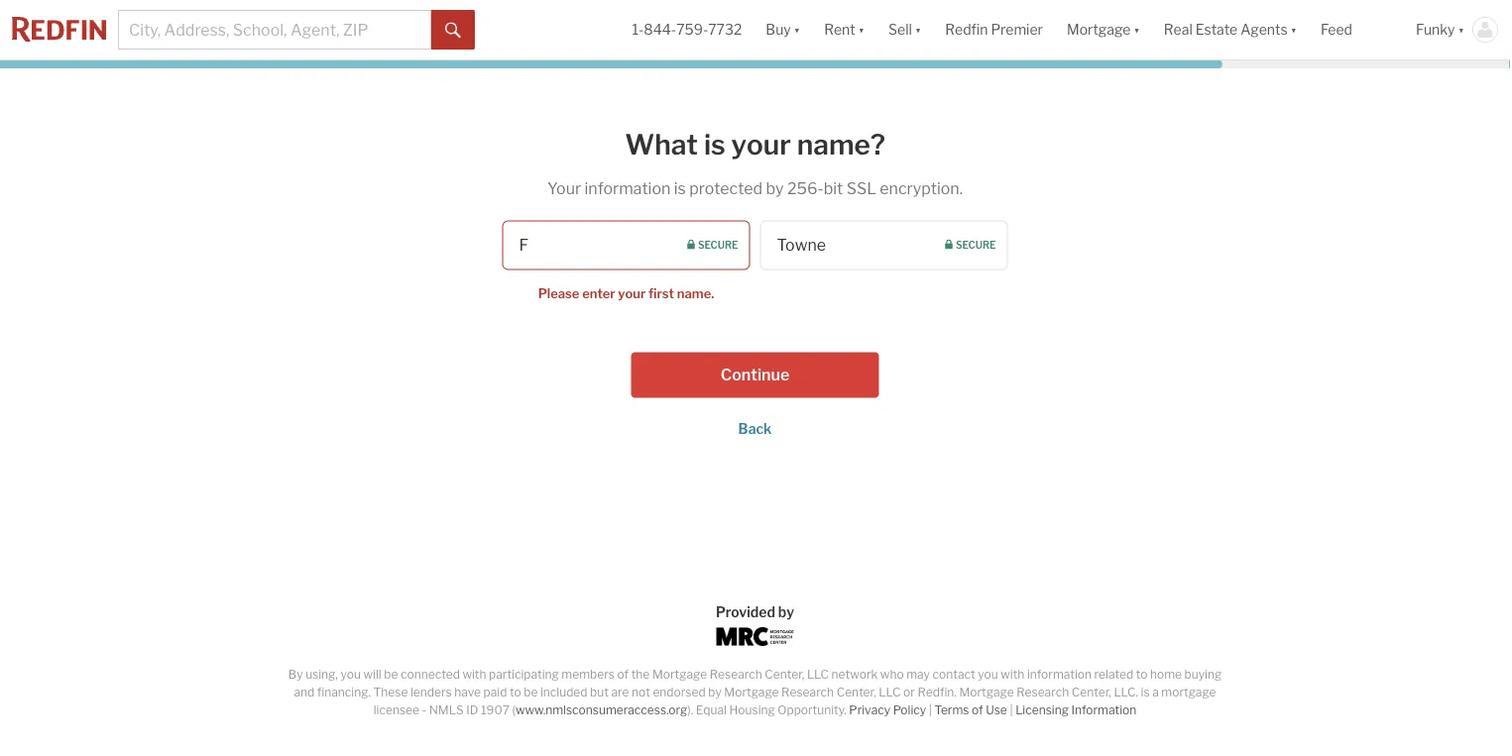 Task type: vqa. For each thing, say whether or not it's contained in the screenshot.
middle Research
yes



Task type: describe. For each thing, give the bounding box(es) containing it.
enter
[[582, 286, 615, 302]]

(
[[512, 704, 516, 718]]

may
[[906, 668, 930, 682]]

mortgage up use
[[959, 686, 1014, 700]]

protected
[[689, 179, 763, 198]]

real estate agents ▾
[[1164, 21, 1297, 38]]

mortgage inside dropdown button
[[1067, 21, 1131, 38]]

buy
[[766, 21, 791, 38]]

funky
[[1416, 21, 1455, 38]]

1 vertical spatial llc
[[879, 686, 901, 700]]

nmls
[[429, 704, 464, 718]]

funky ▾
[[1416, 21, 1465, 38]]

are
[[611, 686, 629, 700]]

contact
[[933, 668, 975, 682]]

1 vertical spatial is
[[674, 179, 686, 198]]

not
[[632, 686, 650, 700]]

1 with from the left
[[462, 668, 486, 682]]

buying
[[1185, 668, 1222, 682]]

estate
[[1196, 21, 1238, 38]]

included
[[540, 686, 588, 700]]

bit
[[824, 179, 843, 198]]

www.nmlsconsumeraccess.org link
[[516, 704, 687, 718]]

1 horizontal spatial center,
[[837, 686, 876, 700]]

your
[[618, 286, 646, 302]]

mortgage up endorsed
[[652, 668, 707, 682]]

1907
[[481, 704, 510, 718]]

feed
[[1321, 21, 1353, 38]]

endorsed
[[653, 686, 706, 700]]

what is your name?
[[625, 127, 885, 161]]

id
[[466, 704, 478, 718]]

continue button
[[631, 352, 879, 398]]

sell ▾ button
[[889, 0, 922, 59]]

policy
[[893, 704, 926, 718]]

housing
[[729, 704, 775, 718]]

2 with from the left
[[1001, 668, 1025, 682]]

0 horizontal spatial be
[[384, 668, 398, 682]]

your name?
[[731, 127, 885, 161]]

1 horizontal spatial is
[[704, 127, 726, 161]]

sell ▾
[[889, 21, 922, 38]]

First text field
[[502, 221, 750, 270]]

1-844-759-7732 link
[[632, 21, 742, 38]]

redfin
[[945, 21, 988, 38]]

equal
[[696, 704, 727, 718]]

will
[[363, 668, 381, 682]]

rent ▾ button
[[812, 0, 877, 59]]

home
[[1150, 668, 1182, 682]]

members
[[562, 668, 615, 682]]

use
[[986, 704, 1007, 718]]

please
[[538, 286, 580, 302]]

using,
[[306, 668, 338, 682]]

▾ for mortgage ▾
[[1134, 21, 1140, 38]]

terms of use link
[[935, 704, 1007, 718]]

redfin premier button
[[933, 0, 1055, 59]]

participating
[[489, 668, 559, 682]]

mortgage ▾
[[1067, 21, 1140, 38]]

256-
[[787, 179, 824, 198]]

a
[[1152, 686, 1159, 700]]

1 you from the left
[[341, 668, 361, 682]]

terms
[[935, 704, 969, 718]]

network
[[832, 668, 878, 682]]

licensing
[[1016, 704, 1069, 718]]

of for terms
[[972, 704, 983, 718]]

www.nmlsconsumeraccess.org
[[516, 704, 687, 718]]

these
[[373, 686, 408, 700]]

paid
[[484, 686, 507, 700]]

buy ▾ button
[[766, 0, 800, 59]]

2 horizontal spatial center,
[[1072, 686, 1111, 700]]

the
[[631, 668, 650, 682]]

2 you from the left
[[978, 668, 998, 682]]

licensing information link
[[1016, 704, 1137, 718]]

ssl encryption.
[[847, 179, 963, 198]]

by using, you will be connected with participating members of the mortgage research center, llc network who may contact you with information related to home buying and financing. these lenders have paid to be included but are not endorsed by mortgage research center, llc or redfin. mortgage research center, llc. is a mortgage licensee - nmls id 1907 (
[[288, 668, 1222, 718]]

759-
[[676, 21, 708, 38]]

submit search image
[[445, 23, 461, 38]]

mortgage ▾ button
[[1055, 0, 1152, 59]]



Task type: locate. For each thing, give the bounding box(es) containing it.
research up opportunity.
[[781, 686, 834, 700]]

1 horizontal spatial be
[[524, 686, 538, 700]]

sell ▾ button
[[877, 0, 933, 59]]

redfin.
[[918, 686, 957, 700]]

0 vertical spatial is
[[704, 127, 726, 161]]

redfin premier
[[945, 21, 1043, 38]]

by inside by using, you will be connected with participating members of the mortgage research center, llc network who may contact you with information related to home buying and financing. these lenders have paid to be included but are not endorsed by mortgage research center, llc or redfin. mortgage research center, llc. is a mortgage licensee - nmls id 1907 (
[[708, 686, 722, 700]]

who
[[880, 668, 904, 682]]

to up llc.
[[1136, 668, 1148, 682]]

information up licensing information link on the right
[[1027, 668, 1092, 682]]

by
[[766, 179, 784, 198], [778, 604, 794, 621], [708, 686, 722, 700]]

with up have
[[462, 668, 486, 682]]

be down participating
[[524, 686, 538, 700]]

of
[[617, 668, 629, 682], [972, 704, 983, 718]]

research up the housing on the bottom of page
[[710, 668, 762, 682]]

by left the 256-
[[766, 179, 784, 198]]

2 vertical spatial is
[[1141, 686, 1150, 700]]

4 ▾ from the left
[[1134, 21, 1140, 38]]

1 vertical spatial to
[[510, 686, 521, 700]]

or
[[903, 686, 915, 700]]

is up protected
[[704, 127, 726, 161]]

1 horizontal spatial information
[[1027, 668, 1092, 682]]

1-844-759-7732
[[632, 21, 742, 38]]

1 horizontal spatial to
[[1136, 668, 1148, 682]]

1 horizontal spatial llc
[[879, 686, 901, 700]]

buy ▾ button
[[754, 0, 812, 59]]

0 horizontal spatial you
[[341, 668, 361, 682]]

| right use
[[1010, 704, 1013, 718]]

0 horizontal spatial |
[[929, 704, 932, 718]]

).
[[687, 704, 693, 718]]

your
[[547, 179, 581, 198]]

0 horizontal spatial center,
[[765, 668, 804, 682]]

▾ right rent on the top right of page
[[858, 21, 865, 38]]

1 vertical spatial by
[[778, 604, 794, 621]]

of inside by using, you will be connected with participating members of the mortgage research center, llc network who may contact you with information related to home buying and financing. these lenders have paid to be included but are not endorsed by mortgage research center, llc or redfin. mortgage research center, llc. is a mortgage licensee - nmls id 1907 (
[[617, 668, 629, 682]]

continue
[[721, 365, 790, 385]]

2 horizontal spatial research
[[1017, 686, 1069, 700]]

|
[[929, 704, 932, 718], [1010, 704, 1013, 718]]

premier
[[991, 21, 1043, 38]]

▾ for sell ▾
[[915, 21, 922, 38]]

center, up opportunity.
[[765, 668, 804, 682]]

mortgage
[[1067, 21, 1131, 38], [652, 668, 707, 682], [724, 686, 779, 700], [959, 686, 1014, 700]]

1 vertical spatial information
[[1027, 668, 1092, 682]]

is
[[704, 127, 726, 161], [674, 179, 686, 198], [1141, 686, 1150, 700]]

llc up opportunity.
[[807, 668, 829, 682]]

844-
[[644, 21, 676, 38]]

1 horizontal spatial you
[[978, 668, 998, 682]]

2 vertical spatial by
[[708, 686, 722, 700]]

2 ▾ from the left
[[858, 21, 865, 38]]

lenders
[[410, 686, 452, 700]]

City, Address, School, Agent, ZIP search field
[[118, 10, 431, 50]]

6 ▾ from the left
[[1458, 21, 1465, 38]]

llc.
[[1114, 686, 1138, 700]]

to up (
[[510, 686, 521, 700]]

with up use
[[1001, 668, 1025, 682]]

1 horizontal spatial with
[[1001, 668, 1025, 682]]

1 horizontal spatial research
[[781, 686, 834, 700]]

0 horizontal spatial research
[[710, 668, 762, 682]]

buy ▾
[[766, 21, 800, 38]]

related
[[1094, 668, 1134, 682]]

provided
[[716, 604, 775, 621]]

2 | from the left
[[1010, 704, 1013, 718]]

you up the financing.
[[341, 668, 361, 682]]

of left the
[[617, 668, 629, 682]]

information inside by using, you will be connected with participating members of the mortgage research center, llc network who may contact you with information related to home buying and financing. these lenders have paid to be included but are not endorsed by mortgage research center, llc or redfin. mortgage research center, llc. is a mortgage licensee - nmls id 1907 (
[[1027, 668, 1092, 682]]

mortgage research center image
[[716, 628, 794, 647]]

5 ▾ from the left
[[1291, 21, 1297, 38]]

0 vertical spatial llc
[[807, 668, 829, 682]]

llc up the privacy policy link in the bottom right of the page
[[879, 686, 901, 700]]

0 horizontal spatial to
[[510, 686, 521, 700]]

0 horizontal spatial with
[[462, 668, 486, 682]]

by up equal
[[708, 686, 722, 700]]

center,
[[765, 668, 804, 682], [837, 686, 876, 700], [1072, 686, 1111, 700]]

1 vertical spatial of
[[972, 704, 983, 718]]

information down what
[[585, 179, 671, 198]]

▾ right agents
[[1291, 21, 1297, 38]]

agents
[[1241, 21, 1288, 38]]

is left protected
[[674, 179, 686, 198]]

please enter your first name.
[[538, 286, 714, 302]]

research
[[710, 668, 762, 682], [781, 686, 834, 700], [1017, 686, 1069, 700]]

3 ▾ from the left
[[915, 21, 922, 38]]

and
[[294, 686, 315, 700]]

llc
[[807, 668, 829, 682], [879, 686, 901, 700]]

research up licensing
[[1017, 686, 1069, 700]]

-
[[422, 704, 427, 718]]

1 horizontal spatial of
[[972, 704, 983, 718]]

0 horizontal spatial information
[[585, 179, 671, 198]]

have
[[454, 686, 481, 700]]

information
[[585, 179, 671, 198], [1027, 668, 1092, 682]]

of left use
[[972, 704, 983, 718]]

information
[[1071, 704, 1137, 718]]

connected
[[401, 668, 460, 682]]

1-
[[632, 21, 644, 38]]

feed button
[[1309, 0, 1404, 59]]

▾ for funky ▾
[[1458, 21, 1465, 38]]

0 vertical spatial be
[[384, 668, 398, 682]]

to
[[1136, 668, 1148, 682], [510, 686, 521, 700]]

▾ for rent ▾
[[858, 21, 865, 38]]

but
[[590, 686, 609, 700]]

by
[[288, 668, 303, 682]]

0 horizontal spatial llc
[[807, 668, 829, 682]]

▾ left real
[[1134, 21, 1140, 38]]

you right contact
[[978, 668, 998, 682]]

licensee
[[374, 704, 419, 718]]

real
[[1164, 21, 1193, 38]]

| down "redfin."
[[929, 704, 932, 718]]

privacy policy link
[[849, 704, 926, 718]]

mortgage left real
[[1067, 21, 1131, 38]]

financing.
[[317, 686, 371, 700]]

mortgage
[[1161, 686, 1216, 700]]

0 vertical spatial to
[[1136, 668, 1148, 682]]

back button
[[738, 421, 772, 438]]

center, up information
[[1072, 686, 1111, 700]]

first name.
[[649, 286, 714, 302]]

▾ right buy
[[794, 21, 800, 38]]

back
[[738, 421, 772, 438]]

provided by
[[716, 604, 794, 621]]

▾ right the 'funky'
[[1458, 21, 1465, 38]]

2 horizontal spatial is
[[1141, 686, 1150, 700]]

mortgage up the housing on the bottom of page
[[724, 686, 779, 700]]

1 | from the left
[[929, 704, 932, 718]]

0 vertical spatial information
[[585, 179, 671, 198]]

of for members
[[617, 668, 629, 682]]

sell
[[889, 21, 912, 38]]

be
[[384, 668, 398, 682], [524, 686, 538, 700]]

rent
[[824, 21, 855, 38]]

7732
[[708, 21, 742, 38]]

www.nmlsconsumeraccess.org ). equal housing opportunity. privacy policy | terms of use | licensing information
[[516, 704, 1137, 718]]

▾ right 'sell'
[[915, 21, 922, 38]]

by up mortgage research center image
[[778, 604, 794, 621]]

▾
[[794, 21, 800, 38], [858, 21, 865, 38], [915, 21, 922, 38], [1134, 21, 1140, 38], [1291, 21, 1297, 38], [1458, 21, 1465, 38]]

Last text field
[[760, 221, 1008, 270]]

real estate agents ▾ link
[[1164, 0, 1297, 59]]

▾ for buy ▾
[[794, 21, 800, 38]]

be up "these" at bottom left
[[384, 668, 398, 682]]

1 horizontal spatial |
[[1010, 704, 1013, 718]]

0 horizontal spatial of
[[617, 668, 629, 682]]

opportunity.
[[778, 704, 847, 718]]

real estate agents ▾ button
[[1152, 0, 1309, 59]]

your information is protected by 256-bit ssl encryption.
[[547, 179, 963, 198]]

privacy
[[849, 704, 891, 718]]

is inside by using, you will be connected with participating members of the mortgage research center, llc network who may contact you with information related to home buying and financing. these lenders have paid to be included but are not endorsed by mortgage research center, llc or redfin. mortgage research center, llc. is a mortgage licensee - nmls id 1907 (
[[1141, 686, 1150, 700]]

what
[[625, 127, 698, 161]]

rent ▾ button
[[824, 0, 865, 59]]

0 vertical spatial by
[[766, 179, 784, 198]]

0 horizontal spatial is
[[674, 179, 686, 198]]

is left a
[[1141, 686, 1150, 700]]

0 vertical spatial of
[[617, 668, 629, 682]]

1 ▾ from the left
[[794, 21, 800, 38]]

mortgage ▾ button
[[1067, 0, 1140, 59]]

1 vertical spatial be
[[524, 686, 538, 700]]

rent ▾
[[824, 21, 865, 38]]

center, down network at the bottom
[[837, 686, 876, 700]]



